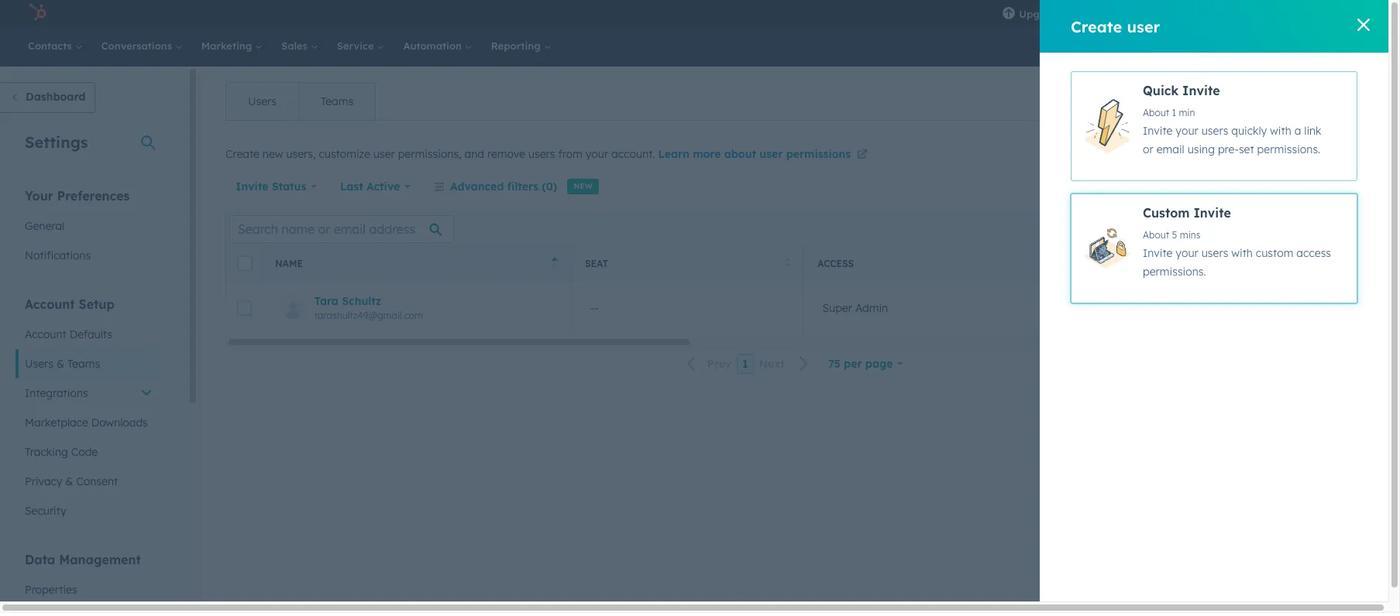 Task type: locate. For each thing, give the bounding box(es) containing it.
properties link
[[16, 576, 162, 605]]

0 horizontal spatial with
[[1232, 246, 1253, 260]]

1 horizontal spatial 1
[[1172, 107, 1177, 119]]

(0)
[[542, 180, 557, 194]]

1 vertical spatial about
[[1143, 229, 1170, 241]]

0 vertical spatial create user
[[1071, 17, 1161, 36]]

0 horizontal spatial --
[[590, 301, 599, 315]]

users for users
[[248, 95, 277, 109]]

active
[[367, 180, 400, 194]]

with
[[1270, 124, 1292, 138], [1232, 246, 1253, 260]]

next button
[[754, 354, 818, 375]]

about down quick at the right of the page
[[1143, 107, 1170, 119]]

1 horizontal spatial permissions.
[[1258, 143, 1321, 157]]

2 vertical spatial your
[[1176, 246, 1199, 260]]

0 vertical spatial 1
[[1172, 107, 1177, 119]]

0 horizontal spatial teams
[[67, 357, 100, 371]]

0 vertical spatial create
[[1071, 17, 1123, 36]]

1 horizontal spatial teams
[[321, 95, 354, 109]]

your preferences
[[25, 188, 130, 204]]

tracking
[[25, 446, 68, 460]]

users up integrations
[[25, 357, 53, 371]]

create left new
[[226, 147, 260, 161]]

learn more about user permissions link
[[658, 146, 871, 165]]

press to sort. element
[[785, 257, 791, 270]]

-- down seat
[[590, 301, 599, 315]]

tara schultz link
[[314, 294, 555, 308]]

users & teams
[[25, 357, 100, 371]]

users for users & teams
[[25, 357, 53, 371]]

main
[[1166, 258, 1193, 269]]

1 vertical spatial create
[[226, 147, 260, 161]]

create
[[1071, 17, 1123, 36], [226, 147, 260, 161], [1285, 180, 1321, 194]]

2 about from the top
[[1143, 229, 1170, 241]]

users right main
[[1202, 246, 1229, 260]]

menu
[[992, 0, 1370, 25]]

1 vertical spatial 1
[[743, 357, 748, 371]]

close image
[[1358, 19, 1370, 31]]

-
[[590, 301, 594, 315], [594, 301, 599, 315], [1171, 301, 1176, 315], [1176, 301, 1180, 315]]

1 horizontal spatial &
[[65, 475, 73, 489]]

create down a
[[1285, 180, 1321, 194]]

users right "export"
[[1218, 180, 1247, 194]]

permissions,
[[398, 147, 462, 161]]

account setup element
[[16, 296, 162, 526]]

settings image
[[1176, 7, 1190, 21]]

0 horizontal spatial users
[[25, 357, 53, 371]]

prev button
[[678, 354, 737, 375]]

2 account from the top
[[25, 328, 66, 342]]

marketplace downloads
[[25, 416, 148, 430]]

1 horizontal spatial with
[[1270, 124, 1292, 138]]

1 vertical spatial account
[[25, 328, 66, 342]]

1 horizontal spatial users
[[248, 95, 277, 109]]

about for custom invite
[[1143, 229, 1170, 241]]

1 about from the top
[[1143, 107, 1170, 119]]

1 vertical spatial &
[[65, 475, 73, 489]]

2 horizontal spatial create
[[1285, 180, 1321, 194]]

0 vertical spatial your
[[1176, 124, 1199, 138]]

1 vertical spatial with
[[1232, 246, 1253, 260]]

tracking code link
[[16, 438, 162, 467]]

1 vertical spatial teams
[[67, 357, 100, 371]]

invite up 'or'
[[1143, 124, 1173, 138]]

and
[[465, 147, 484, 161]]

permissions. down 5
[[1143, 265, 1207, 279]]

1 inside about 1 min invite your users quickly with a link or email using pre-set permissions.
[[1172, 107, 1177, 119]]

last active button
[[339, 171, 412, 202]]

permissions. inside about 5 mins invite your users with custom access permissions.
[[1143, 265, 1207, 279]]

about left 5
[[1143, 229, 1170, 241]]

2 vertical spatial create
[[1285, 180, 1321, 194]]

quick
[[1143, 83, 1179, 98]]

notifications button
[[1195, 0, 1222, 25]]

user up active
[[373, 147, 395, 161]]

& inside 'link'
[[56, 357, 64, 371]]

teams link
[[298, 83, 375, 120]]

users inside "users & teams" 'link'
[[25, 357, 53, 371]]

1 vertical spatial permissions.
[[1143, 265, 1207, 279]]

permissions.
[[1258, 143, 1321, 157], [1143, 265, 1207, 279]]

1 button
[[737, 354, 754, 374]]

0 horizontal spatial &
[[56, 357, 64, 371]]

invite down 5
[[1143, 246, 1173, 260]]

0 vertical spatial about
[[1143, 107, 1170, 119]]

account up account defaults
[[25, 297, 75, 312]]

quickly
[[1232, 124, 1267, 138]]

account up users & teams
[[25, 328, 66, 342]]

create new users, customize user permissions, and remove users from your account.
[[226, 147, 658, 161]]

2 - from the left
[[594, 301, 599, 315]]

teams up customize
[[321, 95, 354, 109]]

&
[[56, 357, 64, 371], [65, 475, 73, 489]]

& right privacy
[[65, 475, 73, 489]]

access
[[818, 258, 854, 269]]

0 horizontal spatial create user
[[1071, 17, 1161, 36]]

your inside about 1 min invite your users quickly with a link or email using pre-set permissions.
[[1176, 124, 1199, 138]]

search button
[[1349, 33, 1375, 59]]

create user button
[[1266, 171, 1366, 202]]

user inside button
[[1324, 180, 1347, 194]]

email
[[1157, 143, 1185, 157]]

-- down main
[[1171, 301, 1180, 315]]

menu item
[[1074, 0, 1077, 25]]

1 horizontal spatial --
[[1171, 301, 1180, 315]]

marketplace downloads link
[[16, 408, 162, 438]]

link
[[1305, 124, 1322, 138]]

invite inside about 1 min invite your users quickly with a link or email using pre-set permissions.
[[1143, 124, 1173, 138]]

customize
[[319, 147, 370, 161]]

navigation containing users
[[226, 82, 376, 121]]

help image
[[1150, 7, 1164, 21]]

permissions
[[786, 147, 851, 161]]

about inside about 5 mins invite your users with custom access permissions.
[[1143, 229, 1170, 241]]

--
[[590, 301, 599, 315], [1171, 301, 1180, 315]]

a
[[1295, 124, 1302, 138]]

your for custom
[[1176, 246, 1199, 260]]

users
[[1202, 124, 1229, 138], [528, 147, 555, 161], [1218, 180, 1247, 194], [1202, 246, 1229, 260]]

page
[[866, 357, 893, 371]]

calling icon image
[[1085, 6, 1099, 20]]

about inside about 1 min invite your users quickly with a link or email using pre-set permissions.
[[1143, 107, 1170, 119]]

your inside about 5 mins invite your users with custom access permissions.
[[1176, 246, 1199, 260]]

account
[[25, 297, 75, 312], [25, 328, 66, 342]]

your
[[1176, 124, 1199, 138], [586, 147, 609, 161], [1176, 246, 1199, 260]]

custom
[[1143, 205, 1190, 221]]

users inside about 1 min invite your users quickly with a link or email using pre-set permissions.
[[1202, 124, 1229, 138]]

setup
[[79, 297, 115, 312]]

menu containing apoptosis studios 2
[[992, 0, 1370, 25]]

invite up min
[[1183, 83, 1220, 98]]

custom invite
[[1143, 205, 1231, 221]]

teams
[[321, 95, 354, 109], [67, 357, 100, 371]]

export
[[1178, 180, 1215, 194]]

account for account defaults
[[25, 328, 66, 342]]

tara
[[314, 294, 339, 308]]

ascending sort. press to sort descending. image
[[552, 257, 558, 268]]

using
[[1188, 143, 1215, 157]]

2
[[1340, 6, 1345, 19]]

invite
[[1183, 83, 1220, 98], [1143, 124, 1173, 138], [236, 180, 268, 194], [1194, 205, 1231, 221], [1143, 246, 1173, 260]]

navigation
[[226, 82, 376, 121]]

with inside about 5 mins invite your users with custom access permissions.
[[1232, 246, 1253, 260]]

your down mins
[[1176, 246, 1199, 260]]

learn
[[658, 147, 690, 161]]

privacy & consent
[[25, 475, 118, 489]]

4 - from the left
[[1176, 301, 1180, 315]]

admin
[[856, 301, 888, 315]]

with left custom
[[1232, 246, 1253, 260]]

0 vertical spatial users
[[248, 95, 277, 109]]

teams inside "users & teams" 'link'
[[67, 357, 100, 371]]

user up 'access'
[[1324, 180, 1347, 194]]

None checkbox
[[1071, 71, 1358, 181]]

1 right prev
[[743, 357, 748, 371]]

1
[[1172, 107, 1177, 119], [743, 357, 748, 371]]

permissions. down a
[[1258, 143, 1321, 157]]

0 vertical spatial permissions.
[[1258, 143, 1321, 157]]

0 horizontal spatial 1
[[743, 357, 748, 371]]

75
[[828, 357, 841, 371]]

your right from
[[586, 147, 609, 161]]

with left a
[[1270, 124, 1292, 138]]

seat
[[585, 258, 608, 269]]

0 vertical spatial &
[[56, 357, 64, 371]]

your down min
[[1176, 124, 1199, 138]]

1 horizontal spatial create user
[[1285, 180, 1347, 194]]

0 vertical spatial teams
[[321, 95, 354, 109]]

user right about
[[760, 147, 783, 161]]

integrations
[[25, 387, 88, 401]]

0 vertical spatial account
[[25, 297, 75, 312]]

about
[[1143, 107, 1170, 119], [1143, 229, 1170, 241]]

create right upgrade at the top right of the page
[[1071, 17, 1123, 36]]

permissions. inside about 1 min invite your users quickly with a link or email using pre-set permissions.
[[1258, 143, 1321, 157]]

users inside about 5 mins invite your users with custom access permissions.
[[1202, 246, 1229, 260]]

users up "pre-"
[[1202, 124, 1229, 138]]

0 vertical spatial with
[[1270, 124, 1292, 138]]

create inside button
[[1285, 180, 1321, 194]]

notifications
[[25, 249, 91, 263]]

1 left min
[[1172, 107, 1177, 119]]

1 account from the top
[[25, 297, 75, 312]]

create user inside create user button
[[1285, 180, 1347, 194]]

upgrade image
[[1002, 7, 1016, 21]]

None checkbox
[[1071, 194, 1358, 304]]

create user
[[1071, 17, 1161, 36], [1285, 180, 1347, 194]]

dashboard link
[[0, 82, 96, 113]]

account defaults
[[25, 328, 112, 342]]

next
[[759, 357, 785, 371]]

team
[[1196, 258, 1222, 269]]

invite left status
[[236, 180, 268, 194]]

export users button
[[1152, 171, 1257, 202]]

super
[[823, 301, 853, 315]]

defaults
[[70, 328, 112, 342]]

hubspot link
[[19, 3, 58, 22]]

1 vertical spatial users
[[25, 357, 53, 371]]

status
[[272, 180, 306, 194]]

export users
[[1178, 180, 1247, 194]]

none checkbox containing quick invite
[[1071, 71, 1358, 181]]

0 horizontal spatial permissions.
[[1143, 265, 1207, 279]]

teams down the account defaults link
[[67, 357, 100, 371]]

about for quick invite
[[1143, 107, 1170, 119]]

users up new
[[248, 95, 277, 109]]

super admin
[[823, 301, 888, 315]]

users left from
[[528, 147, 555, 161]]

& up integrations
[[56, 357, 64, 371]]

link opens in a new window image
[[857, 146, 868, 165]]

min
[[1179, 107, 1195, 119]]

teams inside 'teams' link
[[321, 95, 354, 109]]

1 vertical spatial create user
[[1285, 180, 1347, 194]]



Task type: vqa. For each thing, say whether or not it's contained in the screenshot.
the rightmost deals
no



Task type: describe. For each thing, give the bounding box(es) containing it.
set
[[1239, 143, 1255, 157]]

custom
[[1256, 246, 1294, 260]]

none checkbox containing custom invite
[[1071, 194, 1358, 304]]

marketplace
[[25, 416, 88, 430]]

learn more about user permissions
[[658, 147, 854, 161]]

studios
[[1302, 6, 1337, 19]]

users inside button
[[1218, 180, 1247, 194]]

tarashultz49@gmail.com
[[314, 310, 423, 321]]

user left settings icon
[[1127, 17, 1161, 36]]

about 5 mins invite your users with custom access permissions.
[[1143, 229, 1332, 279]]

about
[[724, 147, 757, 161]]

security link
[[16, 497, 162, 526]]

data management element
[[16, 552, 162, 614]]

apoptosis studios 2
[[1251, 6, 1345, 19]]

link opens in a new window image
[[857, 150, 868, 161]]

account defaults link
[[16, 320, 162, 350]]

invite status
[[236, 180, 306, 194]]

dashboard
[[26, 90, 86, 104]]

users & teams link
[[16, 350, 162, 379]]

security
[[25, 505, 66, 519]]

75 per page
[[828, 357, 893, 371]]

2 -- from the left
[[1171, 301, 1180, 315]]

account setup
[[25, 297, 115, 312]]

& for users
[[56, 357, 64, 371]]

new
[[574, 181, 593, 191]]

ascending sort. press to sort descending. element
[[552, 257, 558, 270]]

notifications image
[[1202, 7, 1216, 21]]

apoptosis studios 2 button
[[1225, 0, 1369, 25]]

marketplaces image
[[1117, 7, 1131, 21]]

with inside about 1 min invite your users quickly with a link or email using pre-set permissions.
[[1270, 124, 1292, 138]]

75 per page button
[[818, 349, 914, 380]]

general
[[25, 219, 65, 233]]

consent
[[76, 475, 118, 489]]

more
[[693, 147, 721, 161]]

per
[[844, 357, 862, 371]]

1 -- from the left
[[590, 301, 599, 315]]

code
[[71, 446, 98, 460]]

new
[[263, 147, 283, 161]]

tara schultz image
[[1234, 5, 1248, 19]]

last active
[[340, 180, 400, 194]]

your
[[25, 188, 53, 204]]

calling icon button
[[1078, 2, 1105, 22]]

general link
[[16, 212, 162, 241]]

1 vertical spatial your
[[586, 147, 609, 161]]

name
[[275, 258, 303, 269]]

advanced
[[450, 180, 504, 194]]

Search name or email address search field
[[229, 215, 454, 243]]

or
[[1143, 143, 1154, 157]]

pagination navigation
[[678, 354, 818, 375]]

search image
[[1356, 40, 1367, 51]]

downloads
[[91, 416, 148, 430]]

prev
[[707, 357, 732, 371]]

hubspot image
[[28, 3, 47, 22]]

filters
[[507, 180, 539, 194]]

settings
[[25, 133, 88, 152]]

mins
[[1180, 229, 1201, 241]]

help button
[[1144, 0, 1170, 25]]

3 - from the left
[[1171, 301, 1176, 315]]

users link
[[226, 83, 298, 120]]

about 1 min invite your users quickly with a link or email using pre-set permissions.
[[1143, 107, 1322, 157]]

5
[[1172, 229, 1178, 241]]

notifications link
[[16, 241, 162, 270]]

properties
[[25, 584, 77, 598]]

upgrade
[[1019, 8, 1063, 20]]

account.
[[612, 147, 655, 161]]

account for account setup
[[25, 297, 75, 312]]

data
[[25, 553, 55, 568]]

apoptosis
[[1251, 6, 1299, 19]]

0 horizontal spatial create
[[226, 147, 260, 161]]

invite inside about 5 mins invite your users with custom access permissions.
[[1143, 246, 1173, 260]]

integrations button
[[16, 379, 162, 408]]

1 - from the left
[[590, 301, 594, 315]]

advanced filters (0) button
[[424, 171, 567, 202]]

1 horizontal spatial create
[[1071, 17, 1123, 36]]

invite down export users
[[1194, 205, 1231, 221]]

main team
[[1166, 258, 1222, 269]]

tracking code
[[25, 446, 98, 460]]

schultz
[[342, 294, 381, 308]]

users,
[[286, 147, 316, 161]]

& for privacy
[[65, 475, 73, 489]]

marketplaces button
[[1108, 0, 1140, 25]]

from
[[558, 147, 583, 161]]

settings link
[[1173, 4, 1192, 21]]

1 inside button
[[743, 357, 748, 371]]

remove
[[487, 147, 525, 161]]

your for quick
[[1176, 124, 1199, 138]]

your preferences element
[[16, 188, 162, 270]]

management
[[59, 553, 141, 568]]

invite inside invite status "popup button"
[[236, 180, 268, 194]]

Search HubSpot search field
[[1171, 33, 1361, 59]]

press to sort. image
[[785, 257, 791, 268]]

pre-
[[1218, 143, 1239, 157]]



